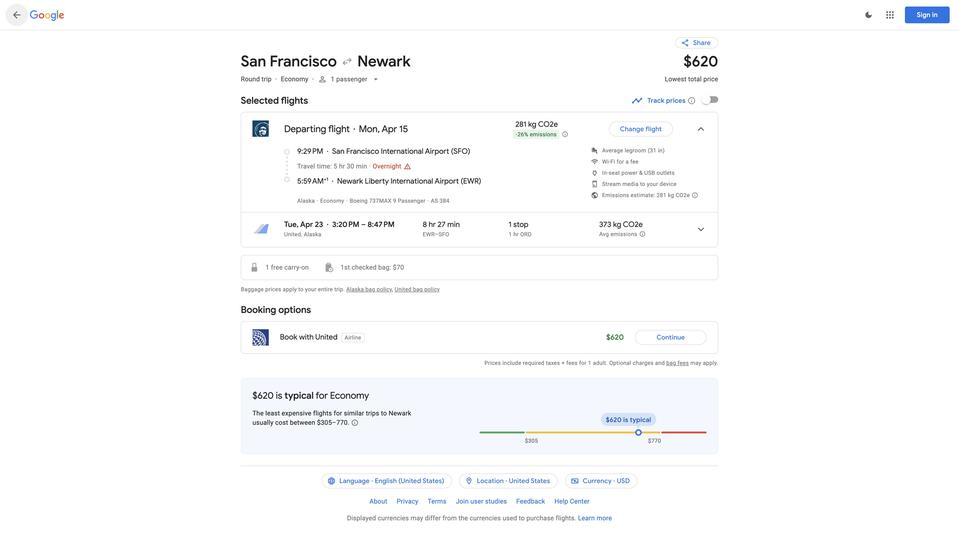 Task type: describe. For each thing, give the bounding box(es) containing it.
1 horizontal spatial 281
[[657, 192, 667, 199]]

Arrival time: 8:47 PM. text field
[[368, 220, 395, 230]]

states)
[[423, 477, 445, 486]]

continue button
[[635, 327, 707, 349]]

round trip
[[241, 75, 272, 83]]

373 kg co2e
[[600, 220, 643, 230]]

0 horizontal spatial your
[[305, 286, 317, 293]]

lowest
[[665, 75, 687, 83]]

average
[[603, 147, 624, 154]]

apply
[[283, 286, 297, 293]]

passenger
[[336, 75, 368, 83]]

san francisco
[[241, 52, 337, 71]]

trips
[[366, 410, 380, 418]]

overnight
[[373, 163, 402, 170]]

similar
[[344, 410, 364, 418]]

change flight
[[620, 125, 662, 133]]

1 fees from the left
[[567, 360, 578, 367]]

typical for $620 is typical
[[630, 416, 652, 425]]

carry-
[[285, 264, 301, 272]]

share
[[694, 39, 711, 47]]

cost
[[275, 419, 288, 427]]

$620 for $620 is typical for economy
[[253, 390, 274, 402]]

stream media to your device
[[603, 181, 677, 188]]

kg for 281 kg co2e
[[529, 120, 537, 129]]

average legroom (31 in)
[[603, 147, 665, 154]]

newark liberty international airport (ewr)
[[337, 177, 482, 186]]

27
[[438, 220, 446, 230]]

to up "estimate:"
[[640, 181, 646, 188]]

hr for travel
[[339, 163, 345, 170]]

co2e for 281 kg co2e
[[538, 120, 558, 129]]

&
[[640, 170, 643, 176]]

to right 'apply'
[[299, 286, 304, 293]]

loading results progress bar
[[0, 30, 960, 32]]

and
[[656, 360, 665, 367]]

usd
[[617, 477, 630, 486]]

0 horizontal spatial may
[[411, 515, 424, 523]]

,
[[392, 286, 393, 293]]

Departure time: 9:29 PM. text field
[[297, 147, 323, 156]]

emissions estimate: 281 kg co2e
[[603, 192, 690, 199]]

2 vertical spatial united
[[509, 477, 530, 486]]

prices for track
[[667, 97, 686, 105]]

join
[[456, 498, 469, 506]]

tue, apr 23
[[284, 220, 323, 230]]

avg emissions
[[600, 231, 638, 238]]

in-
[[603, 170, 609, 176]]

booking options
[[241, 304, 311, 316]]

return flight on tuesday, april 23. leaves newark liberty international airport at 3:20 pm on tuesday, april 23 and arrives at san francisco international airport at 8:47 pm on tuesday, april 23. element
[[284, 220, 395, 230]]

8
[[423, 220, 427, 230]]

as 384
[[431, 198, 450, 204]]

1 left "adult."
[[589, 360, 592, 367]]

passenger
[[398, 198, 426, 204]]

(31
[[648, 147, 657, 154]]

flight for departing flight
[[328, 123, 350, 135]]

1 vertical spatial alaska
[[304, 231, 322, 238]]

list containing departing flight
[[241, 112, 718, 247]]

0 horizontal spatial united
[[316, 333, 338, 342]]

outlets
[[657, 170, 675, 176]]

Departure time: 3:20 PM. text field
[[332, 220, 360, 230]]

san for san francisco
[[241, 52, 266, 71]]

time:
[[317, 163, 332, 170]]

apr for mon,
[[382, 123, 397, 135]]

join user studies
[[456, 498, 507, 506]]

entire
[[318, 286, 333, 293]]

international for francisco
[[381, 147, 424, 156]]

for left a
[[617, 159, 625, 165]]

1 horizontal spatial may
[[691, 360, 702, 367]]

none text field containing $620
[[665, 52, 719, 91]]

for up 'the least expensive flights for similar trips to newark usually cost between $305–770.'
[[316, 390, 328, 402]]

apply.
[[703, 360, 719, 367]]

0 horizontal spatial bag
[[366, 286, 375, 293]]

15
[[399, 123, 408, 135]]

$770
[[648, 438, 662, 445]]

boeing 737max 9 passenger
[[350, 198, 426, 204]]

1 horizontal spatial emissions
[[611, 231, 638, 238]]

0 vertical spatial 281
[[516, 120, 527, 129]]

go back image
[[11, 9, 22, 21]]

sign in
[[918, 11, 938, 19]]

displayed currencies may differ from the currencies used to purchase flights. learn more
[[347, 515, 612, 523]]

hr for 1
[[514, 231, 519, 238]]

wi-fi for a fee
[[603, 159, 639, 165]]

1 free carry-on
[[266, 264, 309, 272]]

united,
[[284, 231, 302, 238]]

bag for prices include required taxes + fees for 1 adult. optional charges and bag fees may apply.
[[667, 360, 677, 367]]

sign
[[918, 11, 931, 19]]

in)
[[658, 147, 665, 154]]

main content containing san francisco
[[241, 30, 864, 455]]

– inside 8 hr 27 min ewr – sfo
[[435, 231, 439, 238]]

layover (1 of 1) is a 1 hr layover at o'hare international airport in chicago. element
[[509, 231, 595, 238]]

learn more about tracked prices image
[[688, 97, 696, 105]]

$305
[[525, 438, 538, 445]]

0 vertical spatial economy
[[281, 75, 309, 83]]

avg
[[600, 231, 609, 238]]

is for $620 is typical for economy
[[276, 390, 283, 402]]

states
[[531, 477, 551, 486]]

 image for travel time: 5 hr 30 min
[[369, 163, 371, 170]]

9
[[393, 198, 397, 204]]

1 for free
[[266, 264, 269, 272]]

ewr
[[423, 231, 435, 238]]

$620 for $620 lowest total price
[[684, 52, 719, 71]]

0 vertical spatial alaska
[[297, 198, 315, 204]]

tue,
[[284, 220, 299, 230]]

prices
[[485, 360, 501, 367]]

english
[[375, 477, 397, 486]]

$620 for $620 is typical
[[606, 416, 622, 425]]

1 stop 1 hr ord
[[509, 220, 532, 238]]

seat
[[609, 170, 620, 176]]

 image for round trip
[[275, 75, 277, 83]]

departing
[[284, 123, 326, 135]]

san for san francisco international airport (sfo)
[[332, 147, 345, 156]]

prices for baggage
[[265, 286, 281, 293]]

mon, apr 15
[[359, 123, 408, 135]]

2 vertical spatial  image
[[428, 198, 429, 204]]

flights inside 'the least expensive flights for similar trips to newark usually cost between $305–770.'
[[313, 410, 332, 418]]

bag for baggage prices apply to your entire trip. alaska bag policy , united bag policy
[[413, 286, 423, 293]]

mon,
[[359, 123, 380, 135]]

0 horizontal spatial –
[[361, 220, 366, 230]]

$620 is typical
[[606, 416, 652, 425]]

2 policy from the left
[[425, 286, 440, 293]]

30
[[347, 163, 354, 170]]

used
[[503, 515, 517, 523]]

english (united states)
[[375, 477, 445, 486]]

1st
[[341, 264, 350, 272]]

travel time: 5 hr 30 min
[[297, 163, 367, 170]]

share button
[[676, 37, 719, 49]]

center
[[570, 498, 590, 506]]

281 kg co2e
[[516, 120, 558, 129]]

price
[[704, 75, 719, 83]]

typical for $620 is typical for economy
[[285, 390, 314, 402]]

stop
[[514, 220, 529, 230]]

for left "adult."
[[580, 360, 587, 367]]

about link
[[365, 495, 392, 509]]

help center
[[555, 498, 590, 506]]

to inside 'the least expensive flights for similar trips to newark usually cost between $305–770.'
[[381, 410, 387, 418]]

1 horizontal spatial united
[[395, 286, 412, 293]]

-26% emissions
[[516, 131, 557, 138]]

emissions
[[603, 192, 630, 199]]



Task type: locate. For each thing, give the bounding box(es) containing it.
apr left 15
[[382, 123, 397, 135]]

kg for 373 kg co2e
[[613, 220, 622, 230]]

1 horizontal spatial flight
[[646, 125, 662, 133]]

(sfo)
[[451, 147, 471, 156]]

selected
[[241, 95, 279, 107]]

newark inside 'the least expensive flights for similar trips to newark usually cost between $305–770.'
[[389, 410, 412, 418]]

1 passenger
[[331, 75, 368, 83]]

united bag policy link
[[395, 286, 440, 293]]

1 vertical spatial co2e
[[676, 192, 690, 199]]

$620 is typical for economy
[[253, 390, 369, 402]]

flights
[[281, 95, 308, 107], [313, 410, 332, 418]]

kg up avg emissions
[[613, 220, 622, 230]]

change flight button
[[609, 118, 673, 140]]

newark right trips
[[389, 410, 412, 418]]

flights up departing
[[281, 95, 308, 107]]

1 vertical spatial min
[[448, 220, 460, 230]]

1 left passenger
[[331, 75, 335, 83]]

track prices
[[648, 97, 686, 105]]

stream
[[603, 181, 621, 188]]

1 vertical spatial emissions
[[611, 231, 638, 238]]

book with united
[[280, 333, 338, 342]]

(united
[[399, 477, 421, 486]]

2 vertical spatial alaska
[[347, 286, 364, 293]]

hr right 8
[[429, 220, 436, 230]]

francisco for san francisco
[[270, 52, 337, 71]]

alaska down 5:59 am
[[297, 198, 315, 204]]

2 vertical spatial economy
[[330, 390, 369, 402]]

0 vertical spatial  image
[[275, 75, 277, 83]]

1 horizontal spatial is
[[624, 416, 629, 425]]

0 vertical spatial co2e
[[538, 120, 558, 129]]

0 vertical spatial –
[[361, 220, 366, 230]]

0 vertical spatial kg
[[529, 120, 537, 129]]

737max
[[369, 198, 392, 204]]

0 vertical spatial min
[[356, 163, 367, 170]]

620 US dollars text field
[[607, 333, 624, 342]]

– down 27
[[435, 231, 439, 238]]

baggage prices apply to your entire trip. alaska bag policy , united bag policy
[[241, 286, 440, 293]]

2 horizontal spatial bag
[[667, 360, 677, 367]]

round
[[241, 75, 260, 83]]

1 for stop
[[509, 220, 512, 230]]

co2e up avg emissions
[[623, 220, 643, 230]]

prices
[[667, 97, 686, 105], [265, 286, 281, 293]]

device
[[660, 181, 677, 188]]

flight inside button
[[646, 125, 662, 133]]

united, alaska
[[284, 231, 322, 238]]

main content
[[241, 30, 864, 455]]

0 vertical spatial flights
[[281, 95, 308, 107]]

1 stop flight. element
[[509, 220, 529, 231]]

$620 inside $620 lowest total price
[[684, 52, 719, 71]]

0 vertical spatial apr
[[382, 123, 397, 135]]

0 vertical spatial typical
[[285, 390, 314, 402]]

francisco for san francisco international airport (sfo)
[[347, 147, 379, 156]]

0 vertical spatial emissions
[[530, 131, 557, 138]]

newark down 30
[[337, 177, 363, 186]]

in-seat power & usb outlets
[[603, 170, 675, 176]]

0 horizontal spatial min
[[356, 163, 367, 170]]

prices left 'apply'
[[265, 286, 281, 293]]

1 vertical spatial typical
[[630, 416, 652, 425]]

flight up (31
[[646, 125, 662, 133]]

united right the with
[[316, 333, 338, 342]]

alaska right trip.
[[347, 286, 364, 293]]

1 horizontal spatial san
[[332, 147, 345, 156]]

hr inside 1 stop 1 hr ord
[[514, 231, 519, 238]]

fees right 'and'
[[678, 360, 689, 367]]

prices left learn more about tracked prices icon
[[667, 97, 686, 105]]

281 up 26%
[[516, 120, 527, 129]]

flight for change flight
[[646, 125, 662, 133]]

1 vertical spatial airport
[[435, 177, 459, 186]]

for up $305–770.
[[334, 410, 342, 418]]

the least expensive flights for similar trips to newark usually cost between $305–770.
[[253, 410, 412, 427]]

$620
[[684, 52, 719, 71], [607, 333, 624, 342], [253, 390, 274, 402], [606, 416, 622, 425]]

(ewr)
[[461, 177, 482, 186]]

1 vertical spatial newark
[[337, 177, 363, 186]]

your
[[647, 181, 659, 188], [305, 286, 317, 293]]

for inside 'the least expensive flights for similar trips to newark usually cost between $305–770.'
[[334, 410, 342, 418]]

track
[[648, 97, 665, 105]]

1 horizontal spatial prices
[[667, 97, 686, 105]]

2 vertical spatial co2e
[[623, 220, 643, 230]]

min inside 8 hr 27 min ewr – sfo
[[448, 220, 460, 230]]

0 horizontal spatial kg
[[529, 120, 537, 129]]

1 vertical spatial prices
[[265, 286, 281, 293]]

co2e for 373 kg co2e
[[623, 220, 643, 230]]

airport up as 384
[[435, 177, 459, 186]]

-
[[516, 131, 518, 138]]

2 horizontal spatial co2e
[[676, 192, 690, 199]]

total
[[689, 75, 702, 83]]

bag:
[[379, 264, 391, 272]]

kg down device
[[668, 192, 675, 199]]

1 left free
[[266, 264, 269, 272]]

is
[[276, 390, 283, 402], [624, 416, 629, 425]]

hr down 1 stop flight. element
[[514, 231, 519, 238]]

0 horizontal spatial co2e
[[538, 120, 558, 129]]

usb
[[645, 170, 656, 176]]

the
[[459, 515, 468, 523]]

may
[[691, 360, 702, 367], [411, 515, 424, 523]]

620 us dollars element
[[684, 52, 719, 71]]

281 down device
[[657, 192, 667, 199]]

1 policy from the left
[[377, 286, 392, 293]]

1 horizontal spatial kg
[[613, 220, 622, 230]]

5:59 am
[[297, 177, 324, 186]]

from
[[443, 515, 457, 523]]

1 vertical spatial francisco
[[347, 147, 379, 156]]

1 horizontal spatial apr
[[382, 123, 397, 135]]

francisco up trip
[[270, 52, 337, 71]]

1 horizontal spatial min
[[448, 220, 460, 230]]

list
[[241, 112, 718, 247]]

0 horizontal spatial apr
[[300, 220, 313, 230]]

adult.
[[593, 360, 608, 367]]

1 inside popup button
[[331, 75, 335, 83]]

1 horizontal spatial policy
[[425, 286, 440, 293]]

learn more link
[[578, 515, 612, 523]]

1 vertical spatial san
[[332, 147, 345, 156]]

flights.
[[556, 515, 577, 523]]

1 horizontal spatial currencies
[[470, 515, 501, 523]]

– left "8:47 pm"
[[361, 220, 366, 230]]

1 vertical spatial 281
[[657, 192, 667, 199]]

0 horizontal spatial fees
[[567, 360, 578, 367]]

united left states
[[509, 477, 530, 486]]

currencies down privacy "link"
[[378, 515, 409, 523]]

1 vertical spatial is
[[624, 416, 629, 425]]

flights up $305–770.
[[313, 410, 332, 418]]

2 currencies from the left
[[470, 515, 501, 523]]

currencies down join user studies link
[[470, 515, 501, 523]]

about
[[370, 498, 388, 506]]

fees right +
[[567, 360, 578, 367]]

1 vertical spatial –
[[435, 231, 439, 238]]

 image
[[312, 75, 314, 83]]

0 vertical spatial newark
[[358, 52, 411, 71]]

international up overnight
[[381, 147, 424, 156]]

may left apply.
[[691, 360, 702, 367]]

0 horizontal spatial is
[[276, 390, 283, 402]]

0 horizontal spatial  image
[[275, 75, 277, 83]]

1 down 1 stop flight. element
[[509, 231, 512, 238]]

san up 5
[[332, 147, 345, 156]]

san francisco international airport (sfo)
[[332, 147, 471, 156]]

1 vertical spatial economy
[[320, 198, 344, 204]]

 image up "liberty"
[[369, 163, 371, 170]]

francisco
[[270, 52, 337, 71], [347, 147, 379, 156]]

1 for passenger
[[331, 75, 335, 83]]

a
[[626, 159, 629, 165]]

sign in link
[[906, 7, 950, 23]]

0 vertical spatial francisco
[[270, 52, 337, 71]]

options
[[279, 304, 311, 316]]

emissions down 373 kg co2e
[[611, 231, 638, 238]]

 image
[[275, 75, 277, 83], [369, 163, 371, 170], [428, 198, 429, 204]]

San Francisco to Newark and back text field
[[241, 52, 654, 71]]

1 horizontal spatial –
[[435, 231, 439, 238]]

your down usb
[[647, 181, 659, 188]]

0 horizontal spatial policy
[[377, 286, 392, 293]]

0 horizontal spatial hr
[[339, 163, 345, 170]]

boeing
[[350, 198, 368, 204]]

5
[[334, 163, 338, 170]]

policy
[[377, 286, 392, 293], [425, 286, 440, 293]]

kg
[[529, 120, 537, 129], [668, 192, 675, 199], [613, 220, 622, 230]]

2 horizontal spatial  image
[[428, 198, 429, 204]]

airport for (ewr)
[[435, 177, 459, 186]]

$305–770.
[[317, 419, 350, 427]]

0 vertical spatial is
[[276, 390, 283, 402]]

fees
[[567, 360, 578, 367], [678, 360, 689, 367]]

policy down "bag:" in the left of the page
[[377, 286, 392, 293]]

1 vertical spatial your
[[305, 286, 317, 293]]

flight left mon, in the top left of the page
[[328, 123, 350, 135]]

change appearance image
[[858, 4, 880, 26]]

typical
[[285, 390, 314, 402], [630, 416, 652, 425]]

your left entire
[[305, 286, 317, 293]]

co2e down device
[[676, 192, 690, 199]]

0 vertical spatial international
[[381, 147, 424, 156]]

0 vertical spatial prices
[[667, 97, 686, 105]]

is for $620 is typical
[[624, 416, 629, 425]]

may left differ
[[411, 515, 424, 523]]

2 horizontal spatial united
[[509, 477, 530, 486]]

Arrival time: 5:59 AM on  Tuesday, April 16. text field
[[297, 177, 329, 186]]

francisco up 30
[[347, 147, 379, 156]]

newark for newark
[[358, 52, 411, 71]]

1 vertical spatial kg
[[668, 192, 675, 199]]

first checked bag costs 70 us dollars element
[[324, 262, 404, 273]]

airport for (sfo)
[[425, 147, 450, 156]]

bag right 'and'
[[667, 360, 677, 367]]

 image left as 384
[[428, 198, 429, 204]]

0 horizontal spatial flights
[[281, 95, 308, 107]]

newark up passenger
[[358, 52, 411, 71]]

prices include required taxes + fees for 1 adult. optional charges and bag fees may apply.
[[485, 360, 719, 367]]

$620 for $620
[[607, 333, 624, 342]]

expensive
[[282, 410, 312, 418]]

1 horizontal spatial co2e
[[623, 220, 643, 230]]

united right ,
[[395, 286, 412, 293]]

2 fees from the left
[[678, 360, 689, 367]]

international for liberty
[[391, 177, 433, 186]]

1 vertical spatial flights
[[313, 410, 332, 418]]

between
[[290, 419, 315, 427]]

0 vertical spatial hr
[[339, 163, 345, 170]]

0 vertical spatial san
[[241, 52, 266, 71]]

fee
[[631, 159, 639, 165]]

2 vertical spatial hr
[[514, 231, 519, 238]]

2 vertical spatial kg
[[613, 220, 622, 230]]

min right 30
[[356, 163, 367, 170]]

privacy link
[[392, 495, 423, 509]]

373
[[600, 220, 612, 230]]

studies
[[485, 498, 507, 506]]

book
[[280, 333, 298, 342]]

8:47 pm
[[368, 220, 395, 230]]

1 horizontal spatial bag
[[413, 286, 423, 293]]

0 horizontal spatial 281
[[516, 120, 527, 129]]

0 horizontal spatial emissions
[[530, 131, 557, 138]]

1 horizontal spatial francisco
[[347, 147, 379, 156]]

bag down "1st checked bag: $70"
[[366, 286, 375, 293]]

min right 27
[[448, 220, 460, 230]]

bag
[[366, 286, 375, 293], [413, 286, 423, 293], [667, 360, 677, 367]]

0 horizontal spatial currencies
[[378, 515, 409, 523]]

total duration 8 hr 27 min. element
[[423, 220, 509, 231]]

apr for tue,
[[300, 220, 313, 230]]

help center link
[[550, 495, 595, 509]]

to right used
[[519, 515, 525, 523]]

1 passenger button
[[314, 68, 384, 91]]

kg up "-26% emissions"
[[529, 120, 537, 129]]

economy up similar
[[330, 390, 369, 402]]

0 vertical spatial may
[[691, 360, 702, 367]]

0 vertical spatial united
[[395, 286, 412, 293]]

0 horizontal spatial francisco
[[270, 52, 337, 71]]

2 horizontal spatial kg
[[668, 192, 675, 199]]

1 vertical spatial apr
[[300, 220, 313, 230]]

emissions down 281 kg co2e
[[530, 131, 557, 138]]

0 horizontal spatial typical
[[285, 390, 314, 402]]

0 vertical spatial airport
[[425, 147, 450, 156]]

1 vertical spatial may
[[411, 515, 424, 523]]

join user studies link
[[451, 495, 512, 509]]

ord
[[521, 231, 532, 238]]

1 horizontal spatial your
[[647, 181, 659, 188]]

alaska down 23 in the top left of the page
[[304, 231, 322, 238]]

newark for newark liberty international airport (ewr)
[[337, 177, 363, 186]]

san up round trip
[[241, 52, 266, 71]]

1 vertical spatial hr
[[429, 220, 436, 230]]

1 horizontal spatial hr
[[429, 220, 436, 230]]

hr right 5
[[339, 163, 345, 170]]

the
[[253, 410, 264, 418]]

required
[[523, 360, 545, 367]]

bag right ,
[[413, 286, 423, 293]]

fi
[[611, 159, 616, 165]]

to right trips
[[381, 410, 387, 418]]

usually
[[253, 419, 274, 427]]

carbon emissions estimate: 281 kilograms element
[[603, 192, 690, 199]]

power
[[622, 170, 638, 176]]

airport left (sfo)
[[425, 147, 450, 156]]

user
[[471, 498, 484, 506]]

flight details. return flight on tuesday, april 23. leaves newark liberty international airport at 3:20 pm on tuesday, april 23 and arrives at san francisco international airport at 8:47 pm on tuesday, april 23. image
[[690, 218, 713, 241]]

privacy
[[397, 498, 419, 506]]

free
[[271, 264, 283, 272]]

hr inside 8 hr 27 min ewr – sfo
[[429, 220, 436, 230]]

0 horizontal spatial prices
[[265, 286, 281, 293]]

8 hr 27 min ewr – sfo
[[423, 220, 460, 238]]

least
[[266, 410, 280, 418]]

None text field
[[665, 52, 719, 91]]

united states
[[509, 477, 551, 486]]

apr up united, alaska
[[300, 220, 313, 230]]

typical up expensive
[[285, 390, 314, 402]]

1 horizontal spatial  image
[[369, 163, 371, 170]]

 image right trip
[[275, 75, 277, 83]]

0 horizontal spatial flight
[[328, 123, 350, 135]]

charges
[[633, 360, 654, 367]]

9:29 pm
[[297, 147, 323, 156]]

1 currencies from the left
[[378, 515, 409, 523]]

0 vertical spatial your
[[647, 181, 659, 188]]

economy down +1 at the left of page
[[320, 198, 344, 204]]

1 horizontal spatial fees
[[678, 360, 689, 367]]

3:20 pm
[[332, 220, 360, 230]]

typical up $770
[[630, 416, 652, 425]]

flight
[[328, 123, 350, 135], [646, 125, 662, 133]]

2 vertical spatial newark
[[389, 410, 412, 418]]

learn more about price insights image
[[351, 419, 359, 427]]

1 vertical spatial  image
[[369, 163, 371, 170]]

2 horizontal spatial hr
[[514, 231, 519, 238]]

1 left 'stop'
[[509, 220, 512, 230]]

policy right ,
[[425, 286, 440, 293]]

international up "passenger"
[[391, 177, 433, 186]]

economy down san francisco
[[281, 75, 309, 83]]

co2e up "-26% emissions"
[[538, 120, 558, 129]]

emissions
[[530, 131, 557, 138], [611, 231, 638, 238]]



Task type: vqa. For each thing, say whether or not it's contained in the screenshot.
Apr related to Tue,
yes



